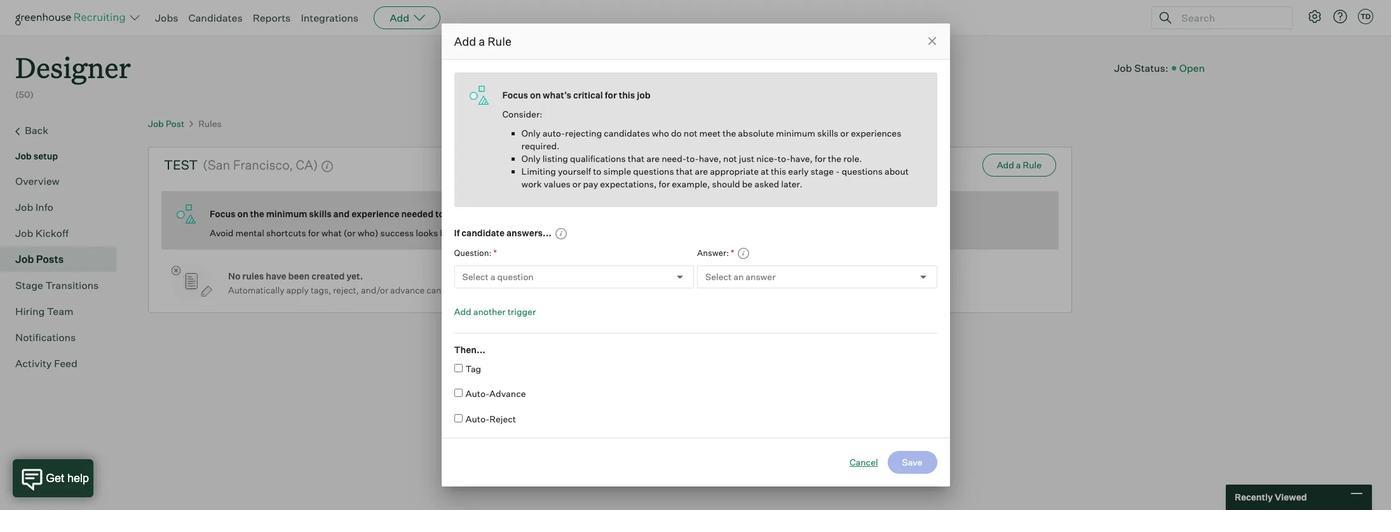 Task type: describe. For each thing, give the bounding box(es) containing it.
activity feed link
[[15, 356, 112, 371]]

(or
[[344, 228, 356, 238]]

experiences
[[851, 127, 902, 138]]

auto-advance
[[466, 389, 526, 399]]

about inside only auto-rejecting candidates who do not meet the absolute minimum skills or experiences required. only listing qualifications that are need-to-have, not just nice-to-have, for the role. limiting yourself to simple questions that are appropriate at this early stage - questions about work values or pay expectations, for example, should be asked later.
[[885, 166, 909, 176]]

what's
[[543, 89, 571, 100]]

test
[[164, 157, 198, 173]]

rules
[[242, 271, 264, 282]]

designer
[[15, 48, 131, 86]]

kickoff
[[35, 227, 69, 239]]

role.
[[844, 153, 862, 164]]

asking
[[532, 228, 560, 238]]

need-
[[662, 153, 687, 164]]

for left example,
[[659, 178, 670, 189]]

this inside only auto-rejecting candidates who do not meet the absolute minimum skills or experiences required. only listing qualifications that are need-to-have, not just nice-to-have, for the role. limiting yourself to simple questions that are appropriate at this early stage - questions about work values or pay expectations, for example, should be asked later.
[[771, 166, 786, 176]]

0 vertical spatial or
[[840, 127, 849, 138]]

select an answer
[[706, 272, 776, 282]]

a inside add a rule "button"
[[1016, 160, 1021, 170]]

just
[[739, 153, 755, 164]]

meet inside only auto-rejecting candidates who do not meet the absolute minimum skills or experiences required. only listing qualifications that are need-to-have, not just nice-to-have, for the role. limiting yourself to simple questions that are appropriate at this early stage - questions about work values or pay expectations, for example, should be asked later.
[[699, 127, 721, 138]]

status:
[[1134, 61, 1169, 74]]

cancel
[[850, 457, 878, 468]]

0 horizontal spatial that
[[628, 153, 645, 164]]

jobs link
[[155, 11, 178, 24]]

candidates
[[188, 11, 243, 24]]

job post
[[148, 118, 184, 129]]

advance
[[489, 389, 526, 399]]

the up -
[[828, 153, 842, 164]]

add inside popup button
[[390, 11, 409, 24]]

team
[[47, 305, 73, 318]]

* for question: *
[[493, 247, 497, 258]]

job for job status:
[[1114, 61, 1132, 74]]

Auto-Reject checkbox
[[454, 414, 462, 423]]

to inside only auto-rejecting candidates who do not meet the absolute minimum skills or experiences required. only listing qualifications that are need-to-have, not just nice-to-have, for the role. limiting yourself to simple questions that are appropriate at this early stage - questions about work values or pay expectations, for example, should be asked later.
[[593, 166, 602, 176]]

of
[[511, 209, 520, 219]]

2 have, from the left
[[790, 153, 813, 164]]

activity
[[15, 357, 52, 370]]

and/or
[[361, 285, 388, 296]]

personal
[[840, 228, 876, 238]]

pay
[[583, 178, 598, 189]]

cancel link
[[850, 457, 878, 469]]

experience
[[352, 209, 399, 219]]

background.
[[878, 228, 931, 238]]

job for job setup
[[15, 150, 32, 161]]

* for answer: *
[[731, 247, 734, 258]]

required.
[[522, 140, 560, 151]]

answer inside no rules have been created yet. automatically apply tags, reject, and/or advance candidates based on how they answer application questions.
[[551, 285, 581, 296]]

automatically apply tags, reject, and/or advance candidates based on how they answer application questions. element
[[318, 154, 334, 176]]

they
[[532, 285, 550, 296]]

who
[[652, 127, 669, 138]]

setup
[[33, 150, 58, 161]]

add inside button
[[454, 306, 471, 317]]

1 to- from the left
[[687, 153, 699, 164]]

add a rule inside add a rule dialog
[[454, 34, 512, 48]]

when multiple answer values are selected, an applicant only needs to match one of them to trigger this condition. element
[[734, 245, 750, 261]]

integrations
[[301, 11, 359, 24]]

asked
[[755, 178, 779, 189]]

rejecting
[[565, 127, 602, 138]]

consider:
[[502, 108, 543, 119]]

answer:
[[697, 248, 729, 258]]

for right critical
[[605, 89, 617, 100]]

job for job info
[[15, 201, 33, 213]]

avoid mental shortcuts for what (or who) success looks like by refraining from asking questions about personality characteristics, individual interests, or personal background.
[[210, 228, 931, 238]]

viewed
[[1275, 492, 1307, 503]]

rules link
[[198, 118, 222, 129]]

at
[[761, 166, 769, 176]]

only auto-rejecting candidates who do not meet the absolute minimum skills or experiences required. only listing qualifications that are need-to-have, not just nice-to-have, for the role. limiting yourself to simple questions that are appropriate at this early stage - questions about work values or pay expectations, for example, should be asked later.
[[522, 127, 909, 189]]

personality
[[631, 228, 677, 238]]

qualifications
[[570, 153, 626, 164]]

answer: *
[[697, 247, 734, 258]]

appropriate
[[710, 166, 759, 176]]

simple
[[604, 166, 631, 176]]

later.
[[781, 178, 803, 189]]

0 horizontal spatial are
[[647, 153, 660, 164]]

Tag checkbox
[[454, 364, 462, 372]]

2 to- from the left
[[778, 153, 790, 164]]

on for add a rule
[[530, 89, 541, 100]]

1 vertical spatial to
[[435, 209, 444, 219]]

job setup
[[15, 150, 58, 161]]

1 vertical spatial about
[[605, 228, 629, 238]]

2 vertical spatial or
[[829, 228, 838, 238]]

0 horizontal spatial skills
[[309, 209, 332, 219]]

(50)
[[15, 89, 34, 100]]

interests,
[[788, 228, 827, 238]]

question:
[[454, 248, 492, 258]]

no
[[228, 271, 240, 282]]

recently viewed
[[1235, 492, 1307, 503]]

tag
[[466, 364, 481, 374]]

example,
[[672, 178, 710, 189]]

job kickoff
[[15, 227, 69, 239]]

Auto-Advance checkbox
[[454, 389, 462, 398]]

1 vertical spatial minimum
[[266, 209, 307, 219]]

rule inside dialog
[[488, 34, 512, 48]]

0 vertical spatial this
[[619, 89, 635, 100]]

who)
[[358, 228, 378, 238]]

test (san francisco, ca)
[[164, 157, 318, 173]]

if
[[454, 227, 460, 238]]

auto- for reject
[[466, 414, 490, 425]]

1 vertical spatial or
[[573, 178, 581, 189]]

add button
[[374, 6, 441, 29]]

add a rule inside add a rule "button"
[[997, 160, 1042, 170]]

answer inside add a rule dialog
[[746, 272, 776, 282]]

0 horizontal spatial job
[[540, 209, 553, 219]]

for up stage
[[815, 153, 826, 164]]

transitions
[[45, 279, 99, 292]]

work
[[522, 178, 542, 189]]

focus on the minimum skills and experience needed to meet the goals of this job
[[210, 209, 553, 219]]

trigger
[[508, 306, 536, 317]]

job posts link
[[15, 251, 112, 267]]

td
[[1361, 12, 1371, 21]]

only questions with yes/no, single-select or multi-select answers types will appear. image
[[555, 228, 567, 240]]

the up the candidate
[[470, 209, 484, 219]]

answers...
[[507, 227, 552, 238]]

(san
[[203, 157, 230, 173]]

reject
[[490, 414, 516, 425]]

apply
[[286, 285, 309, 296]]

stage transitions
[[15, 279, 99, 292]]



Task type: vqa. For each thing, say whether or not it's contained in the screenshot.
role.
yes



Task type: locate. For each thing, give the bounding box(es) containing it.
select up based
[[462, 272, 489, 282]]

focus up 'consider:'
[[502, 89, 528, 100]]

by
[[456, 228, 467, 238]]

0 horizontal spatial questions
[[562, 228, 603, 238]]

0 vertical spatial are
[[647, 153, 660, 164]]

goals
[[486, 209, 509, 219]]

1 vertical spatial add a rule
[[997, 160, 1042, 170]]

1 horizontal spatial have,
[[790, 153, 813, 164]]

Search text field
[[1178, 9, 1281, 27]]

1 horizontal spatial not
[[723, 153, 737, 164]]

1 vertical spatial candidates
[[427, 285, 472, 296]]

select a question
[[462, 272, 534, 282]]

0 vertical spatial only
[[522, 127, 541, 138]]

are left need-
[[647, 153, 660, 164]]

0 horizontal spatial add a rule
[[454, 34, 512, 48]]

have
[[266, 271, 286, 282]]

0 vertical spatial add a rule
[[454, 34, 512, 48]]

0 horizontal spatial a
[[479, 34, 485, 48]]

1 horizontal spatial a
[[490, 272, 495, 282]]

skills inside only auto-rejecting candidates who do not meet the absolute minimum skills or experiences required. only listing qualifications that are need-to-have, not just nice-to-have, for the role. limiting yourself to simple questions that are appropriate at this early stage - questions about work values or pay expectations, for example, should be asked later.
[[817, 127, 839, 138]]

created
[[312, 271, 345, 282]]

0 vertical spatial minimum
[[776, 127, 815, 138]]

this right critical
[[619, 89, 635, 100]]

critical
[[573, 89, 603, 100]]

1 horizontal spatial focus
[[502, 89, 528, 100]]

1 horizontal spatial job
[[637, 89, 651, 100]]

that
[[628, 153, 645, 164], [676, 166, 693, 176]]

avoid
[[210, 228, 234, 238]]

the up mental
[[250, 209, 264, 219]]

if candidate answers...
[[454, 227, 552, 238]]

have, up the appropriate
[[699, 153, 721, 164]]

meet up if
[[446, 209, 468, 219]]

1 vertical spatial that
[[676, 166, 693, 176]]

questions down role.
[[842, 166, 883, 176]]

auto- right auto-reject 'option'
[[466, 414, 490, 425]]

0 horizontal spatial to
[[435, 209, 444, 219]]

minimum
[[776, 127, 815, 138], [266, 209, 307, 219]]

0 vertical spatial meet
[[699, 127, 721, 138]]

1 horizontal spatial *
[[731, 247, 734, 258]]

1 horizontal spatial or
[[829, 228, 838, 238]]

0 horizontal spatial minimum
[[266, 209, 307, 219]]

minimum inside only auto-rejecting candidates who do not meet the absolute minimum skills or experiences required. only listing qualifications that are need-to-have, not just nice-to-have, for the role. limiting yourself to simple questions that are appropriate at this early stage - questions about work values or pay expectations, for example, should be asked later.
[[776, 127, 815, 138]]

1 horizontal spatial to
[[593, 166, 602, 176]]

question: *
[[454, 247, 497, 258]]

only questions with yes/no, single-select or multi-select answers types will appear. element
[[552, 227, 567, 240]]

to- up 'early' at the top right
[[778, 153, 790, 164]]

1 horizontal spatial are
[[695, 166, 708, 176]]

listing
[[543, 153, 568, 164]]

stage
[[811, 166, 834, 176]]

* left when multiple answer values are selected, an applicant only needs to match one of them to trigger this condition. icon
[[731, 247, 734, 258]]

on up mental
[[237, 209, 248, 219]]

0 horizontal spatial *
[[493, 247, 497, 258]]

posts
[[36, 253, 64, 265]]

0 horizontal spatial meet
[[446, 209, 468, 219]]

0 vertical spatial about
[[885, 166, 909, 176]]

0 horizontal spatial have,
[[699, 153, 721, 164]]

skills left 'and' at the top left of page
[[309, 209, 332, 219]]

job left posts
[[15, 253, 34, 265]]

designer link
[[15, 36, 131, 88]]

expectations,
[[600, 178, 657, 189]]

2 select from the left
[[706, 272, 732, 282]]

1 horizontal spatial questions
[[633, 166, 674, 176]]

back
[[25, 124, 48, 136]]

focus inside add a rule dialog
[[502, 89, 528, 100]]

1 vertical spatial answer
[[551, 285, 581, 296]]

open
[[1179, 61, 1205, 74]]

2 vertical spatial a
[[490, 272, 495, 282]]

another
[[473, 306, 506, 317]]

2 vertical spatial this
[[521, 209, 538, 219]]

0 horizontal spatial about
[[605, 228, 629, 238]]

be
[[742, 178, 753, 189]]

automatically apply tags, reject, and/or advance candidates based on how they answer application questions. image
[[321, 160, 334, 173]]

greenhouse recruiting image
[[15, 10, 130, 25]]

0 vertical spatial auto-
[[466, 389, 489, 399]]

0 vertical spatial to
[[593, 166, 602, 176]]

on inside no rules have been created yet. automatically apply tags, reject, and/or advance candidates based on how they answer application questions.
[[501, 285, 511, 296]]

candidates link
[[188, 11, 243, 24]]

job status:
[[1114, 61, 1169, 74]]

limiting
[[522, 166, 556, 176]]

meet right do
[[699, 127, 721, 138]]

from
[[511, 228, 530, 238]]

not right do
[[684, 127, 698, 138]]

feed
[[54, 357, 77, 370]]

1 select from the left
[[462, 272, 489, 282]]

skills up stage
[[817, 127, 839, 138]]

on for test
[[237, 209, 248, 219]]

select left an
[[706, 272, 732, 282]]

that up example,
[[676, 166, 693, 176]]

focus on what's critical for this job
[[502, 89, 651, 100]]

job inside add a rule dialog
[[637, 89, 651, 100]]

reports
[[253, 11, 291, 24]]

only
[[522, 127, 541, 138], [522, 153, 541, 164]]

nice-
[[756, 153, 778, 164]]

to-
[[687, 153, 699, 164], [778, 153, 790, 164]]

shortcuts
[[266, 228, 306, 238]]

job left status:
[[1114, 61, 1132, 74]]

add a rule dialog
[[441, 23, 950, 487]]

about left personality at the left
[[605, 228, 629, 238]]

1 auto- from the top
[[466, 389, 489, 399]]

1 horizontal spatial skills
[[817, 127, 839, 138]]

1 vertical spatial on
[[237, 209, 248, 219]]

do
[[671, 127, 682, 138]]

how
[[513, 285, 530, 296]]

hiring
[[15, 305, 45, 318]]

job for job posts
[[15, 253, 34, 265]]

1 horizontal spatial minimum
[[776, 127, 815, 138]]

on down the select a question
[[501, 285, 511, 296]]

job left info
[[15, 201, 33, 213]]

auto- right 'auto-advance' checkbox
[[466, 389, 489, 399]]

answer right they
[[551, 285, 581, 296]]

2 * from the left
[[731, 247, 734, 258]]

job right critical
[[637, 89, 651, 100]]

1 horizontal spatial answer
[[746, 272, 776, 282]]

refraining
[[469, 228, 509, 238]]

or up role.
[[840, 127, 849, 138]]

no rules have been created yet. automatically apply tags, reject, and/or advance candidates based on how they answer application questions.
[[228, 271, 672, 296]]

0 vertical spatial skills
[[817, 127, 839, 138]]

auto- for advance
[[466, 389, 489, 399]]

what
[[321, 228, 342, 238]]

0 horizontal spatial focus
[[210, 209, 236, 219]]

job kickoff link
[[15, 225, 112, 241]]

answer right an
[[746, 272, 776, 282]]

needed
[[401, 209, 433, 219]]

auto-reject
[[466, 414, 516, 425]]

candidates inside only auto-rejecting candidates who do not meet the absolute minimum skills or experiences required. only listing qualifications that are need-to-have, not just nice-to-have, for the role. limiting yourself to simple questions that are appropriate at this early stage - questions about work values or pay expectations, for example, should be asked later.
[[604, 127, 650, 138]]

1 vertical spatial skills
[[309, 209, 332, 219]]

and
[[333, 209, 350, 219]]

0 vertical spatial on
[[530, 89, 541, 100]]

overview link
[[15, 173, 112, 189]]

* down refraining
[[493, 247, 497, 258]]

have, up 'early' at the top right
[[790, 153, 813, 164]]

application
[[583, 285, 628, 296]]

to- up example,
[[687, 153, 699, 164]]

1 have, from the left
[[699, 153, 721, 164]]

0 horizontal spatial not
[[684, 127, 698, 138]]

1 only from the top
[[522, 127, 541, 138]]

job info
[[15, 201, 53, 213]]

when multiple answer values are selected, an applicant only needs to match one of them to trigger this condition. image
[[738, 248, 750, 260]]

job left setup
[[15, 150, 32, 161]]

about
[[885, 166, 909, 176], [605, 228, 629, 238]]

0 vertical spatial not
[[684, 127, 698, 138]]

candidate
[[462, 227, 505, 238]]

designer (50)
[[15, 48, 131, 100]]

0 vertical spatial job
[[637, 89, 651, 100]]

1 vertical spatial not
[[723, 153, 737, 164]]

1 horizontal spatial add a rule
[[997, 160, 1042, 170]]

should
[[712, 178, 740, 189]]

1 horizontal spatial to-
[[778, 153, 790, 164]]

job left kickoff
[[15, 227, 33, 239]]

candidates inside no rules have been created yet. automatically apply tags, reject, and/or advance candidates based on how they answer application questions.
[[427, 285, 472, 296]]

auto-
[[543, 127, 565, 138]]

like
[[440, 228, 455, 238]]

2 vertical spatial on
[[501, 285, 511, 296]]

on left what's
[[530, 89, 541, 100]]

0 horizontal spatial rule
[[488, 34, 512, 48]]

looks
[[416, 228, 438, 238]]

1 vertical spatial a
[[1016, 160, 1021, 170]]

job left post
[[148, 118, 164, 129]]

focus for test
[[210, 209, 236, 219]]

0 vertical spatial a
[[479, 34, 485, 48]]

add inside "button"
[[997, 160, 1014, 170]]

for
[[605, 89, 617, 100], [815, 153, 826, 164], [659, 178, 670, 189], [308, 228, 319, 238]]

question
[[497, 272, 534, 282]]

hiring team
[[15, 305, 73, 318]]

2 auto- from the top
[[466, 414, 490, 425]]

job for job post
[[148, 118, 164, 129]]

1 horizontal spatial meet
[[699, 127, 721, 138]]

ca)
[[296, 157, 318, 173]]

are
[[647, 153, 660, 164], [695, 166, 708, 176]]

...
[[477, 344, 485, 355]]

0 horizontal spatial or
[[573, 178, 581, 189]]

are up example,
[[695, 166, 708, 176]]

job up asking
[[540, 209, 553, 219]]

1 horizontal spatial rule
[[1023, 160, 1042, 170]]

0 vertical spatial focus
[[502, 89, 528, 100]]

select for select an answer
[[706, 272, 732, 282]]

integrations link
[[301, 11, 359, 24]]

absolute
[[738, 127, 774, 138]]

0 horizontal spatial select
[[462, 272, 489, 282]]

job post link
[[148, 118, 184, 129]]

the left absolute
[[723, 127, 736, 138]]

rule
[[488, 34, 512, 48], [1023, 160, 1042, 170]]

2 horizontal spatial this
[[771, 166, 786, 176]]

questions right asking
[[562, 228, 603, 238]]

activity feed
[[15, 357, 77, 370]]

notifications link
[[15, 330, 112, 345]]

configure image
[[1307, 9, 1323, 24]]

0 horizontal spatial this
[[521, 209, 538, 219]]

questions down need-
[[633, 166, 674, 176]]

francisco,
[[233, 157, 293, 173]]

1 vertical spatial auto-
[[466, 414, 490, 425]]

0 vertical spatial answer
[[746, 272, 776, 282]]

1 * from the left
[[493, 247, 497, 258]]

stage
[[15, 279, 43, 292]]

1 vertical spatial focus
[[210, 209, 236, 219]]

focus up avoid
[[210, 209, 236, 219]]

to up like
[[435, 209, 444, 219]]

1 horizontal spatial on
[[501, 285, 511, 296]]

only up required.
[[522, 127, 541, 138]]

0 horizontal spatial on
[[237, 209, 248, 219]]

have,
[[699, 153, 721, 164], [790, 153, 813, 164]]

1 horizontal spatial that
[[676, 166, 693, 176]]

1 vertical spatial only
[[522, 153, 541, 164]]

then
[[454, 344, 477, 355]]

0 vertical spatial that
[[628, 153, 645, 164]]

candidates left based
[[427, 285, 472, 296]]

2 horizontal spatial questions
[[842, 166, 883, 176]]

2 horizontal spatial on
[[530, 89, 541, 100]]

minimum up shortcuts at the left top of the page
[[266, 209, 307, 219]]

1 vertical spatial are
[[695, 166, 708, 176]]

advance
[[390, 285, 425, 296]]

not up the appropriate
[[723, 153, 737, 164]]

post
[[166, 118, 184, 129]]

only up limiting
[[522, 153, 541, 164]]

values
[[544, 178, 571, 189]]

focus for add a rule
[[502, 89, 528, 100]]

1 vertical spatial job
[[540, 209, 553, 219]]

job for job kickoff
[[15, 227, 33, 239]]

0 horizontal spatial to-
[[687, 153, 699, 164]]

answer
[[746, 272, 776, 282], [551, 285, 581, 296]]

select for select a question
[[462, 272, 489, 282]]

0 vertical spatial candidates
[[604, 127, 650, 138]]

about down experiences
[[885, 166, 909, 176]]

2 only from the top
[[522, 153, 541, 164]]

minimum up 'early' at the top right
[[776, 127, 815, 138]]

1 horizontal spatial this
[[619, 89, 635, 100]]

auto-
[[466, 389, 489, 399], [466, 414, 490, 425]]

back link
[[15, 122, 112, 139]]

not
[[684, 127, 698, 138], [723, 153, 737, 164]]

2 horizontal spatial a
[[1016, 160, 1021, 170]]

this right of
[[521, 209, 538, 219]]

to down qualifications
[[593, 166, 602, 176]]

1 vertical spatial rule
[[1023, 160, 1042, 170]]

0 horizontal spatial candidates
[[427, 285, 472, 296]]

for left what
[[308, 228, 319, 238]]

yet.
[[347, 271, 363, 282]]

or left "personal"
[[829, 228, 838, 238]]

0 vertical spatial rule
[[488, 34, 512, 48]]

been
[[288, 271, 310, 282]]

that up simple
[[628, 153, 645, 164]]

1 horizontal spatial select
[[706, 272, 732, 282]]

meet
[[699, 127, 721, 138], [446, 209, 468, 219]]

the
[[723, 127, 736, 138], [828, 153, 842, 164], [250, 209, 264, 219], [470, 209, 484, 219]]

1 horizontal spatial about
[[885, 166, 909, 176]]

or down yourself
[[573, 178, 581, 189]]

automatically
[[228, 285, 284, 296]]

reject,
[[333, 285, 359, 296]]

this right the at
[[771, 166, 786, 176]]

rule inside "button"
[[1023, 160, 1042, 170]]

1 horizontal spatial candidates
[[604, 127, 650, 138]]

on inside add a rule dialog
[[530, 89, 541, 100]]

candidates left who at left top
[[604, 127, 650, 138]]

job
[[637, 89, 651, 100], [540, 209, 553, 219]]

1 vertical spatial meet
[[446, 209, 468, 219]]

2 horizontal spatial or
[[840, 127, 849, 138]]

early
[[788, 166, 809, 176]]

1 vertical spatial this
[[771, 166, 786, 176]]

td button
[[1358, 9, 1374, 24]]

0 horizontal spatial answer
[[551, 285, 581, 296]]

td button
[[1356, 6, 1376, 27]]



